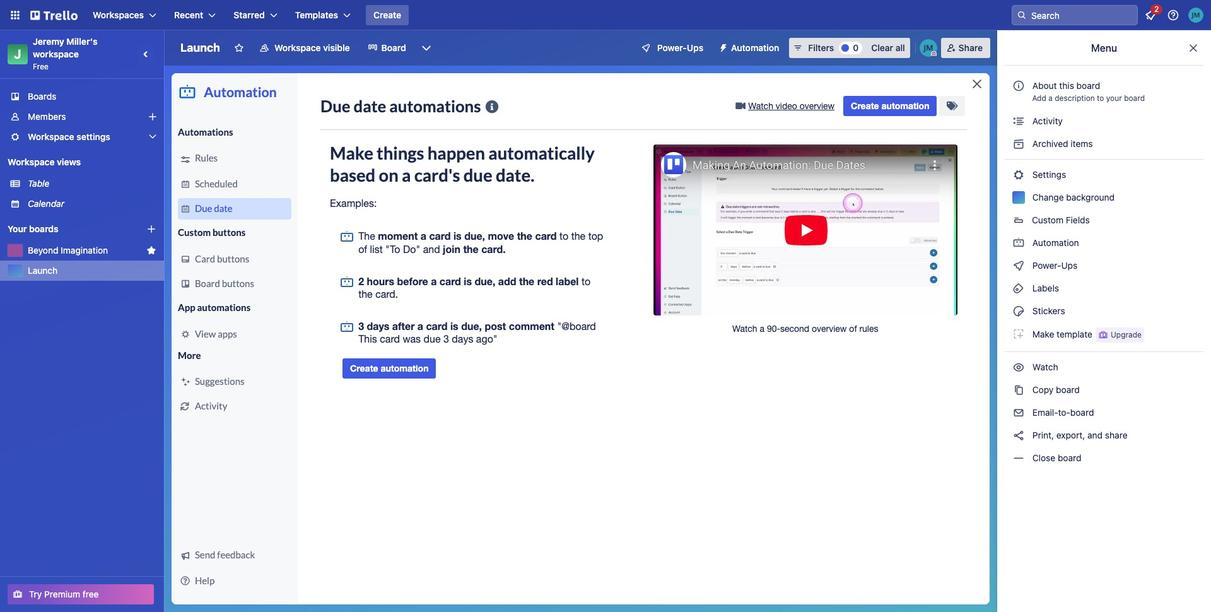 Task type: vqa. For each thing, say whether or not it's contained in the screenshot.
this at right
yes



Task type: locate. For each thing, give the bounding box(es) containing it.
7 sm image from the top
[[1013, 429, 1025, 442]]

calendar link
[[28, 198, 157, 210]]

close
[[1033, 452, 1056, 463]]

0 vertical spatial ups
[[687, 42, 704, 53]]

boards
[[29, 223, 58, 234]]

custom fields button
[[1005, 210, 1204, 230]]

5 sm image from the top
[[1013, 384, 1025, 396]]

sm image inside automation button
[[714, 38, 731, 56]]

sm image inside automation link
[[1013, 237, 1025, 249]]

back to home image
[[30, 5, 78, 25]]

launch down beyond
[[28, 265, 58, 276]]

ups
[[687, 42, 704, 53], [1062, 260, 1078, 271]]

members link
[[0, 107, 164, 127]]

1 sm image from the top
[[1013, 168, 1025, 181]]

board up to
[[1077, 80, 1101, 91]]

premium
[[44, 589, 80, 600]]

1 vertical spatial automation
[[1031, 237, 1080, 248]]

description
[[1055, 93, 1095, 103]]

ups left automation button
[[687, 42, 704, 53]]

sm image for activity
[[1013, 115, 1025, 127]]

sm image inside email-to-board link
[[1013, 406, 1025, 419]]

j
[[14, 47, 21, 61]]

upgrade button
[[1096, 328, 1145, 343]]

custom
[[1032, 215, 1064, 225]]

sm image for archived items
[[1013, 138, 1025, 150]]

change background link
[[1005, 187, 1204, 208]]

0 vertical spatial launch
[[180, 41, 220, 54]]

template
[[1057, 329, 1093, 339]]

0 horizontal spatial automation
[[731, 42, 780, 53]]

board
[[1077, 80, 1101, 91], [1125, 93, 1145, 103], [1056, 384, 1080, 395], [1071, 407, 1095, 418], [1058, 452, 1082, 463]]

sm image
[[714, 38, 731, 56], [1013, 115, 1025, 127], [1013, 138, 1025, 150], [1013, 237, 1025, 249], [1013, 282, 1025, 295], [1013, 361, 1025, 374]]

workspace down templates
[[275, 42, 321, 53]]

power-ups
[[657, 42, 704, 53], [1031, 260, 1080, 271]]

customize views image
[[420, 42, 433, 54]]

0 horizontal spatial power-ups
[[657, 42, 704, 53]]

upgrade
[[1111, 330, 1142, 340]]

labels
[[1031, 283, 1060, 293]]

workspace visible button
[[252, 38, 358, 58]]

filters
[[809, 42, 834, 53]]

0 horizontal spatial launch
[[28, 265, 58, 276]]

copy
[[1033, 384, 1054, 395]]

members
[[28, 111, 66, 122]]

print, export, and share
[[1031, 430, 1128, 440]]

sm image for labels
[[1013, 282, 1025, 295]]

0 horizontal spatial power-
[[657, 42, 687, 53]]

workspace
[[275, 42, 321, 53], [28, 131, 74, 142], [8, 157, 55, 167]]

launch
[[180, 41, 220, 54], [28, 265, 58, 276]]

0 vertical spatial power-ups
[[657, 42, 704, 53]]

jeremy
[[33, 36, 64, 47]]

print,
[[1033, 430, 1055, 440]]

sm image for copy board
[[1013, 384, 1025, 396]]

share
[[959, 42, 983, 53]]

workspace down members
[[28, 131, 74, 142]]

sm image
[[1013, 168, 1025, 181], [1013, 259, 1025, 272], [1013, 305, 1025, 317], [1013, 328, 1025, 340], [1013, 384, 1025, 396], [1013, 406, 1025, 419], [1013, 429, 1025, 442], [1013, 452, 1025, 464]]

sm image inside print, export, and share "link"
[[1013, 429, 1025, 442]]

launch inside launch link
[[28, 265, 58, 276]]

3 sm image from the top
[[1013, 305, 1025, 317]]

try
[[29, 589, 42, 600]]

1 horizontal spatial power-
[[1033, 260, 1062, 271]]

0 horizontal spatial ups
[[687, 42, 704, 53]]

calendar
[[28, 198, 64, 209]]

2 notifications image
[[1143, 8, 1159, 23]]

clear
[[872, 42, 894, 53]]

1 vertical spatial workspace
[[28, 131, 74, 142]]

workspace views
[[8, 157, 81, 167]]

sm image inside power-ups link
[[1013, 259, 1025, 272]]

launch down recent dropdown button
[[180, 41, 220, 54]]

workspace for workspace views
[[8, 157, 55, 167]]

change background
[[1031, 192, 1115, 203]]

board
[[382, 42, 406, 53]]

sm image inside the labels link
[[1013, 282, 1025, 295]]

views
[[57, 157, 81, 167]]

power-ups button
[[632, 38, 711, 58]]

jeremy miller (jeremymiller198) image
[[1189, 8, 1204, 23]]

workspace up table
[[8, 157, 55, 167]]

sm image inside watch link
[[1013, 361, 1025, 374]]

table link
[[28, 177, 157, 190]]

sm image inside settings link
[[1013, 168, 1025, 181]]

0 vertical spatial power-
[[657, 42, 687, 53]]

workspace for workspace settings
[[28, 131, 74, 142]]

search image
[[1017, 10, 1027, 20]]

workspace inside popup button
[[28, 131, 74, 142]]

sm image for print, export, and share
[[1013, 429, 1025, 442]]

share button
[[941, 38, 991, 58]]

email-to-board
[[1031, 407, 1095, 418]]

sm image for automation
[[1013, 237, 1025, 249]]

beyond imagination
[[28, 245, 108, 256]]

1 horizontal spatial automation
[[1031, 237, 1080, 248]]

1 vertical spatial launch
[[28, 265, 58, 276]]

2 vertical spatial workspace
[[8, 157, 55, 167]]

1 vertical spatial ups
[[1062, 260, 1078, 271]]

board up the print, export, and share
[[1071, 407, 1095, 418]]

sm image for settings
[[1013, 168, 1025, 181]]

6 sm image from the top
[[1013, 406, 1025, 419]]

0 vertical spatial workspace
[[275, 42, 321, 53]]

close board
[[1031, 452, 1082, 463]]

jeremy miller (jeremymiller198) image
[[920, 39, 938, 57]]

launch link
[[28, 264, 157, 277]]

sm image inside copy board link
[[1013, 384, 1025, 396]]

1 vertical spatial power-ups
[[1031, 260, 1080, 271]]

8 sm image from the top
[[1013, 452, 1025, 464]]

automation
[[731, 42, 780, 53], [1031, 237, 1080, 248]]

2 sm image from the top
[[1013, 259, 1025, 272]]

workspace inside button
[[275, 42, 321, 53]]

sm image for power-ups
[[1013, 259, 1025, 272]]

sm image inside activity link
[[1013, 115, 1025, 127]]

4 sm image from the top
[[1013, 328, 1025, 340]]

recent button
[[167, 5, 224, 25]]

1 horizontal spatial launch
[[180, 41, 220, 54]]

fields
[[1066, 215, 1090, 225]]

workspace settings
[[28, 131, 110, 142]]

jeremy miller's workspace free
[[33, 36, 100, 71]]

sm image inside stickers link
[[1013, 305, 1025, 317]]

create button
[[366, 5, 409, 25]]

free
[[83, 589, 99, 600]]

stickers link
[[1005, 301, 1204, 321]]

ups down automation link
[[1062, 260, 1078, 271]]

board up the to-
[[1056, 384, 1080, 395]]

all
[[896, 42, 905, 53]]

sm image inside archived items link
[[1013, 138, 1025, 150]]

email-to-board link
[[1005, 403, 1204, 423]]

1 vertical spatial power-
[[1033, 260, 1062, 271]]

sm image for make template
[[1013, 328, 1025, 340]]

power- inside button
[[657, 42, 687, 53]]

stickers
[[1031, 305, 1066, 316]]

archived items
[[1031, 138, 1093, 149]]

1 horizontal spatial ups
[[1062, 260, 1078, 271]]

starred icon image
[[146, 245, 157, 256]]

0 vertical spatial automation
[[731, 42, 780, 53]]

sm image inside close board link
[[1013, 452, 1025, 464]]



Task type: describe. For each thing, give the bounding box(es) containing it.
create
[[374, 9, 401, 20]]

activity
[[1031, 115, 1063, 126]]

board link
[[360, 38, 414, 58]]

recent
[[174, 9, 203, 20]]

open information menu image
[[1167, 9, 1180, 21]]

your
[[8, 223, 27, 234]]

launch inside launch 'text box'
[[180, 41, 220, 54]]

automation inside button
[[731, 42, 780, 53]]

primary element
[[0, 0, 1212, 30]]

this
[[1060, 80, 1075, 91]]

sm image for email-to-board
[[1013, 406, 1025, 419]]

templates
[[295, 9, 338, 20]]

ups inside button
[[687, 42, 704, 53]]

share
[[1106, 430, 1128, 440]]

add
[[1033, 93, 1047, 103]]

visible
[[323, 42, 350, 53]]

automation button
[[714, 38, 787, 58]]

copy board link
[[1005, 380, 1204, 400]]

make template
[[1031, 329, 1093, 339]]

change
[[1033, 192, 1064, 203]]

templates button
[[288, 5, 358, 25]]

starred
[[234, 9, 265, 20]]

background
[[1067, 192, 1115, 203]]

sm image for stickers
[[1013, 305, 1025, 317]]

to
[[1097, 93, 1105, 103]]

starred button
[[226, 5, 285, 25]]

add board image
[[146, 224, 157, 234]]

Board name text field
[[174, 38, 227, 58]]

email-
[[1033, 407, 1059, 418]]

make
[[1033, 329, 1055, 339]]

copy board
[[1031, 384, 1080, 395]]

workspaces button
[[85, 5, 164, 25]]

sm image for watch
[[1013, 361, 1025, 374]]

workspaces
[[93, 9, 144, 20]]

boards
[[28, 91, 56, 102]]

items
[[1071, 138, 1093, 149]]

clear all button
[[867, 38, 910, 58]]

your boards with 2 items element
[[8, 222, 127, 237]]

sm image for close board
[[1013, 452, 1025, 464]]

archived items link
[[1005, 134, 1204, 154]]

automation link
[[1005, 233, 1204, 253]]

watch
[[1031, 362, 1061, 372]]

0
[[853, 42, 859, 53]]

archived
[[1033, 138, 1069, 149]]

about this board add a description to your board
[[1033, 80, 1145, 103]]

to-
[[1059, 407, 1071, 418]]

workspace for workspace visible
[[275, 42, 321, 53]]

settings
[[77, 131, 110, 142]]

workspace navigation collapse icon image
[[138, 45, 155, 63]]

this member is an admin of this board. image
[[931, 51, 937, 57]]

beyond
[[28, 245, 58, 256]]

export,
[[1057, 430, 1086, 440]]

your boards
[[8, 223, 58, 234]]

Search field
[[1027, 6, 1138, 25]]

activity link
[[1005, 111, 1204, 131]]

try premium free
[[29, 589, 99, 600]]

your
[[1107, 93, 1123, 103]]

beyond imagination link
[[28, 244, 141, 257]]

power-ups inside button
[[657, 42, 704, 53]]

menu
[[1092, 42, 1118, 54]]

try premium free button
[[8, 584, 154, 605]]

settings
[[1031, 169, 1067, 180]]

imagination
[[61, 245, 108, 256]]

power-ups link
[[1005, 256, 1204, 276]]

j link
[[8, 44, 28, 64]]

jeremy miller's workspace link
[[33, 36, 100, 59]]

labels link
[[1005, 278, 1204, 298]]

custom fields
[[1032, 215, 1090, 225]]

close board link
[[1005, 448, 1204, 468]]

board right your
[[1125, 93, 1145, 103]]

1 horizontal spatial power-ups
[[1031, 260, 1080, 271]]

clear all
[[872, 42, 905, 53]]

workspace
[[33, 49, 79, 59]]

workspace settings button
[[0, 127, 164, 147]]

about
[[1033, 80, 1057, 91]]

a
[[1049, 93, 1053, 103]]

watch link
[[1005, 357, 1204, 377]]

workspace visible
[[275, 42, 350, 53]]

table
[[28, 178, 50, 189]]

miller's
[[66, 36, 98, 47]]

print, export, and share link
[[1005, 425, 1204, 446]]

board down export,
[[1058, 452, 1082, 463]]

star or unstar board image
[[234, 43, 244, 53]]

settings link
[[1005, 165, 1204, 185]]

boards link
[[0, 86, 164, 107]]

free
[[33, 62, 49, 71]]



